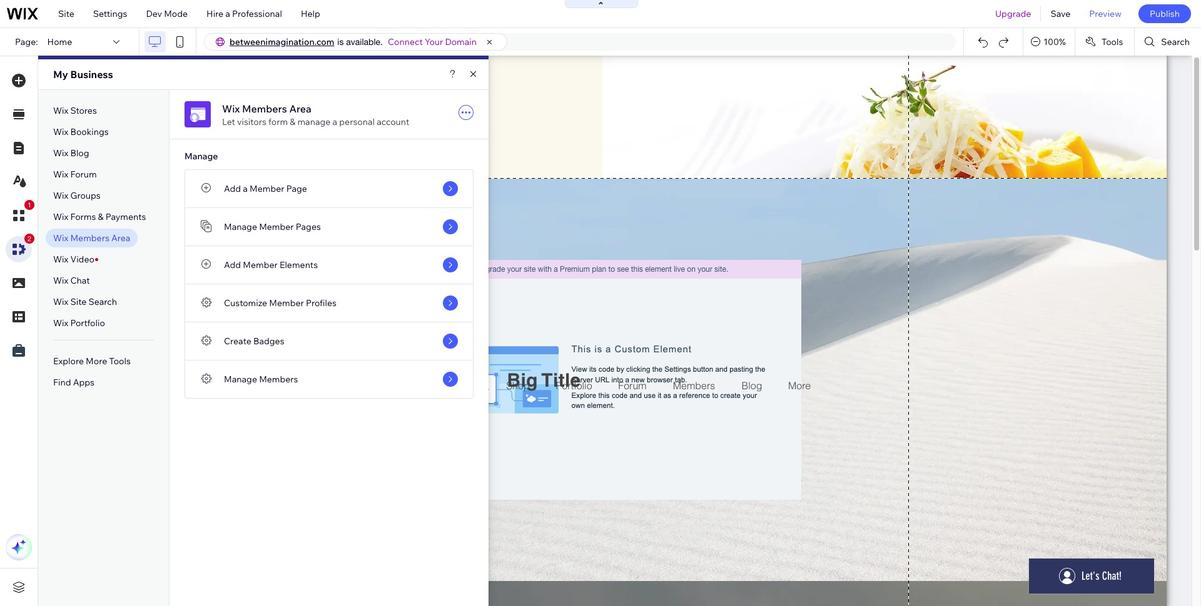 Task type: describe. For each thing, give the bounding box(es) containing it.
payments
[[106, 211, 146, 223]]

wix for wix site search
[[53, 297, 68, 308]]

badges
[[253, 336, 284, 347]]

more
[[86, 356, 107, 367]]

manage members
[[224, 374, 298, 385]]

preview button
[[1080, 0, 1131, 28]]

1
[[27, 201, 31, 209]]

apps
[[73, 377, 94, 388]]

groups
[[70, 190, 101, 201]]

wix for wix chat
[[53, 275, 68, 287]]

connect
[[388, 36, 423, 48]]

members for wix members area
[[70, 233, 109, 244]]

1 button
[[6, 200, 34, 229]]

members for manage members
[[259, 374, 298, 385]]

wix for wix members area let visitors form & manage a personal account
[[222, 103, 240, 115]]

wix for wix members area
[[53, 233, 68, 244]]

form
[[268, 116, 288, 128]]

your
[[425, 36, 443, 48]]

wix for wix forms & payments
[[53, 211, 68, 223]]

a for add a member page
[[243, 183, 248, 195]]

find apps
[[53, 377, 94, 388]]

member for customize
[[269, 298, 304, 309]]

member for add
[[243, 260, 278, 271]]

area for wix members area
[[111, 233, 130, 244]]

add for add member elements
[[224, 260, 241, 271]]

betweenimagination.com
[[230, 36, 334, 48]]

1 vertical spatial search
[[88, 297, 117, 308]]

preview
[[1089, 8, 1122, 19]]

dev mode
[[146, 8, 188, 19]]

hire a professional
[[206, 8, 282, 19]]

dev
[[146, 8, 162, 19]]

portfolio
[[70, 318, 105, 329]]

bookings
[[70, 126, 109, 138]]

wix bookings
[[53, 126, 109, 138]]

my
[[53, 68, 68, 81]]

wix portfolio
[[53, 318, 105, 329]]

search inside "button"
[[1161, 36, 1190, 48]]

create badges
[[224, 336, 284, 347]]

elements
[[280, 260, 318, 271]]

wix for wix groups
[[53, 190, 68, 201]]

upgrade
[[995, 8, 1031, 19]]

manage for manage members
[[224, 374, 257, 385]]

customize
[[224, 298, 267, 309]]

wix blog
[[53, 148, 89, 159]]

wix members area image
[[185, 101, 211, 128]]

hire
[[206, 8, 223, 19]]

professional
[[232, 8, 282, 19]]

manage member pages
[[224, 221, 321, 233]]

wix stores
[[53, 105, 97, 116]]

2
[[27, 235, 31, 243]]

tools inside button
[[1102, 36, 1123, 48]]

settings
[[93, 8, 127, 19]]

page
[[286, 183, 307, 195]]

is available. connect your domain
[[337, 36, 477, 48]]

personal
[[339, 116, 375, 128]]

wix for wix forum
[[53, 169, 68, 180]]

visitors
[[237, 116, 266, 128]]

publish button
[[1139, 4, 1191, 23]]

search button
[[1135, 28, 1201, 56]]

wix for wix blog
[[53, 148, 68, 159]]

members for wix members area let visitors form & manage a personal account
[[242, 103, 287, 115]]

member left the page
[[250, 183, 284, 195]]

business
[[70, 68, 113, 81]]

profiles
[[306, 298, 337, 309]]

1 vertical spatial tools
[[109, 356, 131, 367]]

area for wix members area let visitors form & manage a personal account
[[289, 103, 311, 115]]



Task type: vqa. For each thing, say whether or not it's contained in the screenshot.
the top Tools
yes



Task type: locate. For each thing, give the bounding box(es) containing it.
help
[[301, 8, 320, 19]]

100%
[[1044, 36, 1066, 48]]

wix left forms
[[53, 211, 68, 223]]

add
[[224, 183, 241, 195], [224, 260, 241, 271]]

pages
[[296, 221, 321, 233]]

tools down preview button on the right top of the page
[[1102, 36, 1123, 48]]

find
[[53, 377, 71, 388]]

manage down "wix members area" 'icon'
[[185, 151, 218, 162]]

add a member page
[[224, 183, 307, 195]]

explore more tools
[[53, 356, 131, 367]]

manage
[[185, 151, 218, 162], [224, 221, 257, 233], [224, 374, 257, 385]]

members up visitors
[[242, 103, 287, 115]]

100% button
[[1024, 28, 1075, 56]]

0 vertical spatial a
[[225, 8, 230, 19]]

video
[[70, 254, 94, 265]]

domain
[[445, 36, 477, 48]]

2 vertical spatial members
[[259, 374, 298, 385]]

publish
[[1150, 8, 1180, 19]]

wix left the blog
[[53, 148, 68, 159]]

1 horizontal spatial search
[[1161, 36, 1190, 48]]

a right manage
[[333, 116, 337, 128]]

area up manage
[[289, 103, 311, 115]]

member left profiles
[[269, 298, 304, 309]]

wix forum
[[53, 169, 97, 180]]

customize member profiles
[[224, 298, 337, 309]]

wix left video
[[53, 254, 68, 265]]

home
[[47, 36, 72, 48]]

1 horizontal spatial tools
[[1102, 36, 1123, 48]]

wix up wix video
[[53, 233, 68, 244]]

wix groups
[[53, 190, 101, 201]]

wix up let
[[222, 103, 240, 115]]

1 horizontal spatial &
[[290, 116, 295, 128]]

area inside 'wix members area let visitors form & manage a personal account'
[[289, 103, 311, 115]]

0 vertical spatial members
[[242, 103, 287, 115]]

& right forms
[[98, 211, 104, 223]]

1 vertical spatial &
[[98, 211, 104, 223]]

wix left forum
[[53, 169, 68, 180]]

&
[[290, 116, 295, 128], [98, 211, 104, 223]]

2 vertical spatial a
[[243, 183, 248, 195]]

search down publish button
[[1161, 36, 1190, 48]]

members
[[242, 103, 287, 115], [70, 233, 109, 244], [259, 374, 298, 385]]

a right hire
[[225, 8, 230, 19]]

wix
[[222, 103, 240, 115], [53, 105, 68, 116], [53, 126, 68, 138], [53, 148, 68, 159], [53, 169, 68, 180], [53, 190, 68, 201], [53, 211, 68, 223], [53, 233, 68, 244], [53, 254, 68, 265], [53, 275, 68, 287], [53, 297, 68, 308], [53, 318, 68, 329]]

tools button
[[1075, 28, 1134, 56]]

blog
[[70, 148, 89, 159]]

site up home
[[58, 8, 74, 19]]

1 horizontal spatial area
[[289, 103, 311, 115]]

0 vertical spatial tools
[[1102, 36, 1123, 48]]

wix left chat
[[53, 275, 68, 287]]

wix forms & payments
[[53, 211, 146, 223]]

0 vertical spatial add
[[224, 183, 241, 195]]

manage down create
[[224, 374, 257, 385]]

0 vertical spatial manage
[[185, 151, 218, 162]]

wix members area
[[53, 233, 130, 244]]

manage
[[297, 116, 331, 128]]

add up "manage member pages"
[[224, 183, 241, 195]]

add for add a member page
[[224, 183, 241, 195]]

2 vertical spatial manage
[[224, 374, 257, 385]]

site up wix portfolio
[[70, 297, 86, 308]]

wix up wix blog
[[53, 126, 68, 138]]

a for hire a professional
[[225, 8, 230, 19]]

add member elements
[[224, 260, 318, 271]]

0 horizontal spatial &
[[98, 211, 104, 223]]

0 vertical spatial area
[[289, 103, 311, 115]]

wix for wix stores
[[53, 105, 68, 116]]

my business
[[53, 68, 113, 81]]

wix site search
[[53, 297, 117, 308]]

1 vertical spatial manage
[[224, 221, 257, 233]]

manage for manage
[[185, 151, 218, 162]]

members down the badges
[[259, 374, 298, 385]]

members inside 'wix members area let visitors form & manage a personal account'
[[242, 103, 287, 115]]

wix for wix video
[[53, 254, 68, 265]]

create
[[224, 336, 251, 347]]

manage down add a member page at the left
[[224, 221, 257, 233]]

wix chat
[[53, 275, 90, 287]]

add up customize
[[224, 260, 241, 271]]

1 vertical spatial site
[[70, 297, 86, 308]]

site
[[58, 8, 74, 19], [70, 297, 86, 308]]

& inside 'wix members area let visitors form & manage a personal account'
[[290, 116, 295, 128]]

wix for wix bookings
[[53, 126, 68, 138]]

forum
[[70, 169, 97, 180]]

member left "elements"
[[243, 260, 278, 271]]

save button
[[1041, 0, 1080, 28]]

a up "manage member pages"
[[243, 183, 248, 195]]

is
[[337, 37, 344, 47]]

wix inside 'wix members area let visitors form & manage a personal account'
[[222, 103, 240, 115]]

stores
[[70, 105, 97, 116]]

search
[[1161, 36, 1190, 48], [88, 297, 117, 308]]

available.
[[346, 37, 383, 47]]

a
[[225, 8, 230, 19], [333, 116, 337, 128], [243, 183, 248, 195]]

explore
[[53, 356, 84, 367]]

0 horizontal spatial tools
[[109, 356, 131, 367]]

area
[[289, 103, 311, 115], [111, 233, 130, 244]]

account
[[377, 116, 409, 128]]

1 vertical spatial a
[[333, 116, 337, 128]]

wix down the wix chat
[[53, 297, 68, 308]]

0 vertical spatial &
[[290, 116, 295, 128]]

save
[[1051, 8, 1071, 19]]

1 add from the top
[[224, 183, 241, 195]]

wix members area let visitors form & manage a personal account
[[222, 103, 409, 128]]

0 vertical spatial search
[[1161, 36, 1190, 48]]

wix video
[[53, 254, 94, 265]]

let
[[222, 116, 235, 128]]

area down payments
[[111, 233, 130, 244]]

tools
[[1102, 36, 1123, 48], [109, 356, 131, 367]]

1 vertical spatial members
[[70, 233, 109, 244]]

members down forms
[[70, 233, 109, 244]]

0 horizontal spatial search
[[88, 297, 117, 308]]

0 vertical spatial site
[[58, 8, 74, 19]]

0 horizontal spatial a
[[225, 8, 230, 19]]

wix left groups
[[53, 190, 68, 201]]

2 button
[[6, 234, 34, 263]]

1 horizontal spatial a
[[243, 183, 248, 195]]

manage for manage member pages
[[224, 221, 257, 233]]

member
[[250, 183, 284, 195], [259, 221, 294, 233], [243, 260, 278, 271], [269, 298, 304, 309]]

mode
[[164, 8, 188, 19]]

wix for wix portfolio
[[53, 318, 68, 329]]

wix left portfolio
[[53, 318, 68, 329]]

member for manage
[[259, 221, 294, 233]]

a inside 'wix members area let visitors form & manage a personal account'
[[333, 116, 337, 128]]

& right form
[[290, 116, 295, 128]]

forms
[[70, 211, 96, 223]]

2 horizontal spatial a
[[333, 116, 337, 128]]

tools right more at the bottom of the page
[[109, 356, 131, 367]]

1 vertical spatial area
[[111, 233, 130, 244]]

2 add from the top
[[224, 260, 241, 271]]

wix left stores
[[53, 105, 68, 116]]

member left 'pages'
[[259, 221, 294, 233]]

search up portfolio
[[88, 297, 117, 308]]

0 horizontal spatial area
[[111, 233, 130, 244]]

chat
[[70, 275, 90, 287]]

1 vertical spatial add
[[224, 260, 241, 271]]



